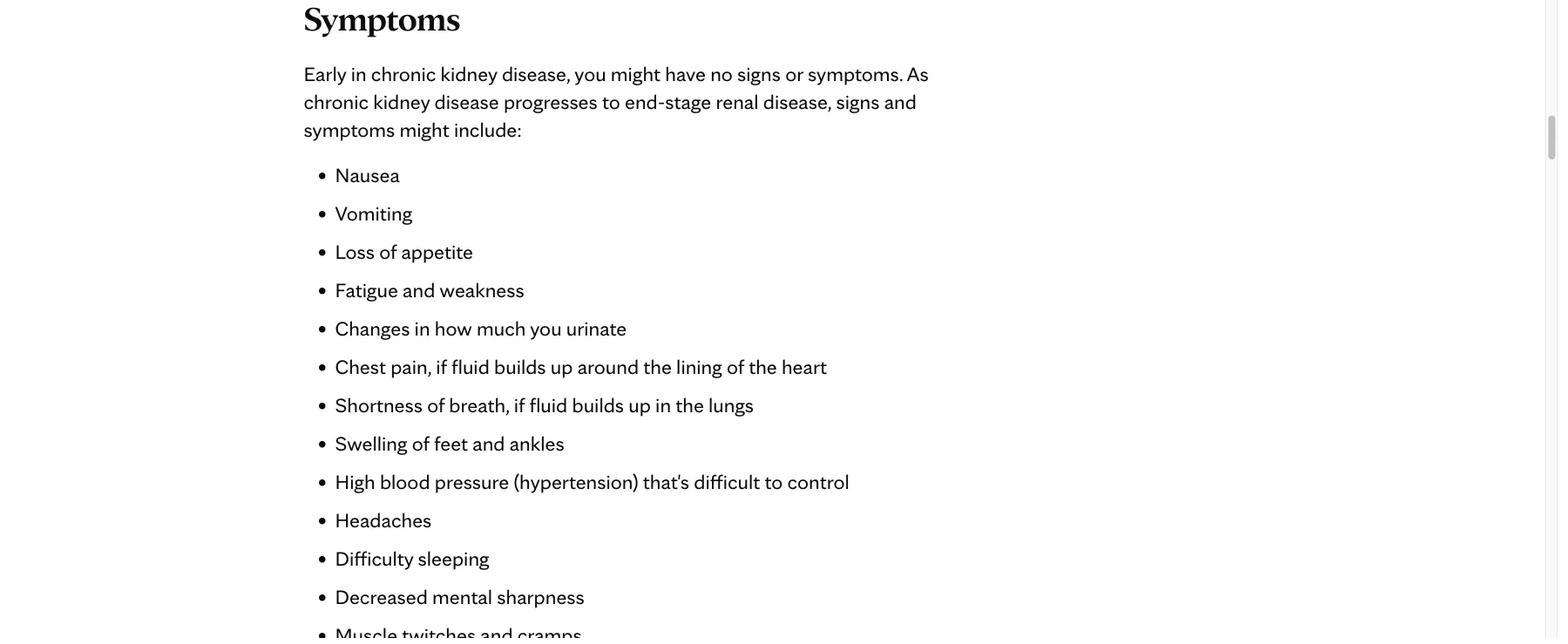 Task type: locate. For each thing, give the bounding box(es) containing it.
2 vertical spatial in
[[656, 393, 671, 418]]

1 horizontal spatial in
[[415, 316, 430, 341]]

kidney up "disease"
[[441, 62, 498, 87]]

might up end-
[[611, 62, 661, 87]]

up
[[551, 355, 573, 380], [629, 393, 651, 418]]

if right "breath,"
[[514, 393, 525, 418]]

lungs
[[709, 393, 754, 418]]

stage
[[666, 89, 712, 115]]

1 vertical spatial up
[[629, 393, 651, 418]]

0 vertical spatial up
[[551, 355, 573, 380]]

might
[[611, 62, 661, 87], [400, 117, 450, 143]]

fluid
[[452, 355, 490, 380], [530, 393, 568, 418]]

shortness
[[335, 393, 423, 418]]

lining
[[677, 355, 723, 380]]

0 horizontal spatial chronic
[[304, 89, 369, 115]]

0 vertical spatial to
[[602, 89, 621, 115]]

in left the lungs
[[656, 393, 671, 418]]

signs down symptoms.
[[837, 89, 880, 115]]

2 horizontal spatial in
[[656, 393, 671, 418]]

2 vertical spatial and
[[473, 431, 505, 457]]

in right early
[[351, 62, 367, 87]]

1 vertical spatial you
[[530, 316, 562, 341]]

early
[[304, 62, 346, 87]]

to left control
[[765, 470, 783, 495]]

disease, down 'or'
[[763, 89, 832, 115]]

1 horizontal spatial and
[[473, 431, 505, 457]]

blood
[[380, 470, 430, 495]]

include:
[[454, 117, 522, 143]]

the left heart
[[749, 355, 777, 380]]

you right much
[[530, 316, 562, 341]]

decreased
[[335, 585, 428, 610]]

have
[[665, 62, 706, 87]]

of left feet
[[412, 431, 430, 457]]

if right pain,
[[436, 355, 447, 380]]

and
[[885, 89, 917, 115], [403, 278, 435, 303], [473, 431, 505, 457]]

1 horizontal spatial up
[[629, 393, 651, 418]]

of
[[379, 239, 397, 265], [727, 355, 744, 380], [427, 393, 445, 418], [412, 431, 430, 457]]

1 horizontal spatial fluid
[[530, 393, 568, 418]]

signs
[[738, 62, 781, 87], [837, 89, 880, 115]]

of up swelling of feet and ankles
[[427, 393, 445, 418]]

1 vertical spatial kidney
[[373, 89, 430, 115]]

and down as
[[885, 89, 917, 115]]

in left how
[[415, 316, 430, 341]]

to
[[602, 89, 621, 115], [765, 470, 783, 495]]

you inside early in chronic kidney disease, you might have no signs or symptoms. as chronic kidney disease progresses to end-stage renal disease, signs and symptoms might include:
[[575, 62, 606, 87]]

symptoms
[[304, 117, 395, 143]]

0 horizontal spatial to
[[602, 89, 621, 115]]

0 horizontal spatial kidney
[[373, 89, 430, 115]]

disease,
[[502, 62, 571, 87], [763, 89, 832, 115]]

2 horizontal spatial the
[[749, 355, 777, 380]]

early in chronic kidney disease, you might have no signs or symptoms. as chronic kidney disease progresses to end-stage renal disease, signs and symptoms might include:
[[304, 62, 929, 143]]

the down lining on the bottom
[[676, 393, 704, 418]]

1 horizontal spatial chronic
[[371, 62, 436, 87]]

headaches
[[335, 508, 432, 533]]

1 horizontal spatial if
[[514, 393, 525, 418]]

sleeping
[[418, 546, 490, 572]]

end-
[[625, 89, 666, 115]]

fatigue and weakness
[[335, 278, 525, 303]]

signs left 'or'
[[738, 62, 781, 87]]

2 horizontal spatial and
[[885, 89, 917, 115]]

in for chronic
[[351, 62, 367, 87]]

of right loss
[[379, 239, 397, 265]]

0 vertical spatial you
[[575, 62, 606, 87]]

fluid up "breath,"
[[452, 355, 490, 380]]

in
[[351, 62, 367, 87], [415, 316, 430, 341], [656, 393, 671, 418]]

to left end-
[[602, 89, 621, 115]]

1 vertical spatial and
[[403, 278, 435, 303]]

1 vertical spatial signs
[[837, 89, 880, 115]]

the
[[644, 355, 672, 380], [749, 355, 777, 380], [676, 393, 704, 418]]

0 horizontal spatial fluid
[[452, 355, 490, 380]]

1 vertical spatial in
[[415, 316, 430, 341]]

kidney
[[441, 62, 498, 87], [373, 89, 430, 115]]

0 horizontal spatial if
[[436, 355, 447, 380]]

fatigue
[[335, 278, 398, 303]]

0 vertical spatial if
[[436, 355, 447, 380]]

0 vertical spatial builds
[[494, 355, 546, 380]]

builds
[[494, 355, 546, 380], [572, 393, 624, 418]]

changes
[[335, 316, 410, 341]]

or
[[786, 62, 804, 87]]

0 vertical spatial in
[[351, 62, 367, 87]]

1 vertical spatial chronic
[[304, 89, 369, 115]]

chronic down early
[[304, 89, 369, 115]]

appetite
[[401, 239, 473, 265]]

0 horizontal spatial builds
[[494, 355, 546, 380]]

0 vertical spatial and
[[885, 89, 917, 115]]

mental
[[432, 585, 493, 610]]

and right feet
[[473, 431, 505, 457]]

you up progresses
[[575, 62, 606, 87]]

decreased mental sharpness
[[335, 585, 585, 610]]

you
[[575, 62, 606, 87], [530, 316, 562, 341]]

up down around
[[629, 393, 651, 418]]

0 vertical spatial signs
[[738, 62, 781, 87]]

0 horizontal spatial and
[[403, 278, 435, 303]]

ankles
[[510, 431, 565, 457]]

the left lining on the bottom
[[644, 355, 672, 380]]

of for shortness of breath, if fluid builds up in the lungs
[[427, 393, 445, 418]]

0 vertical spatial fluid
[[452, 355, 490, 380]]

swelling
[[335, 431, 408, 457]]

builds down much
[[494, 355, 546, 380]]

control
[[788, 470, 850, 495]]

that's
[[643, 470, 690, 495]]

as
[[907, 62, 929, 87]]

1 horizontal spatial might
[[611, 62, 661, 87]]

1 horizontal spatial to
[[765, 470, 783, 495]]

of for swelling of feet and ankles
[[412, 431, 430, 457]]

might down "disease"
[[400, 117, 450, 143]]

disease, up progresses
[[502, 62, 571, 87]]

1 horizontal spatial you
[[575, 62, 606, 87]]

1 horizontal spatial signs
[[837, 89, 880, 115]]

in inside early in chronic kidney disease, you might have no signs or symptoms. as chronic kidney disease progresses to end-stage renal disease, signs and symptoms might include:
[[351, 62, 367, 87]]

and inside early in chronic kidney disease, you might have no signs or symptoms. as chronic kidney disease progresses to end-stage renal disease, signs and symptoms might include:
[[885, 89, 917, 115]]

disease
[[435, 89, 499, 115]]

urinate
[[567, 316, 627, 341]]

0 vertical spatial disease,
[[502, 62, 571, 87]]

chronic up "disease"
[[371, 62, 436, 87]]

feet
[[434, 431, 468, 457]]

loss of appetite
[[335, 239, 473, 265]]

builds down around
[[572, 393, 624, 418]]

1 horizontal spatial kidney
[[441, 62, 498, 87]]

and down loss of appetite at top
[[403, 278, 435, 303]]

1 vertical spatial disease,
[[763, 89, 832, 115]]

1 horizontal spatial builds
[[572, 393, 624, 418]]

1 vertical spatial builds
[[572, 393, 624, 418]]

chest
[[335, 355, 386, 380]]

pressure
[[435, 470, 509, 495]]

kidney up symptoms
[[373, 89, 430, 115]]

if
[[436, 355, 447, 380], [514, 393, 525, 418]]

chronic
[[371, 62, 436, 87], [304, 89, 369, 115]]

0 horizontal spatial in
[[351, 62, 367, 87]]

fluid up ankles
[[530, 393, 568, 418]]

0 horizontal spatial up
[[551, 355, 573, 380]]

1 horizontal spatial disease,
[[763, 89, 832, 115]]

0 horizontal spatial might
[[400, 117, 450, 143]]

up up the shortness of breath, if fluid builds up in the lungs
[[551, 355, 573, 380]]



Task type: vqa. For each thing, say whether or not it's contained in the screenshot.
Headaches
yes



Task type: describe. For each thing, give the bounding box(es) containing it.
difficulty
[[335, 546, 414, 572]]

sharpness
[[497, 585, 585, 610]]

weakness
[[440, 278, 525, 303]]

renal
[[716, 89, 759, 115]]

changes in how much you urinate
[[335, 316, 627, 341]]

much
[[477, 316, 526, 341]]

1 vertical spatial might
[[400, 117, 450, 143]]

symptoms.
[[808, 62, 903, 87]]

around
[[578, 355, 639, 380]]

loss
[[335, 239, 375, 265]]

1 horizontal spatial the
[[676, 393, 704, 418]]

0 vertical spatial might
[[611, 62, 661, 87]]

1 vertical spatial to
[[765, 470, 783, 495]]

how
[[435, 316, 472, 341]]

in for how
[[415, 316, 430, 341]]

0 vertical spatial kidney
[[441, 62, 498, 87]]

1 vertical spatial if
[[514, 393, 525, 418]]

heart
[[782, 355, 827, 380]]

shortness of breath, if fluid builds up in the lungs
[[335, 393, 754, 418]]

1 vertical spatial fluid
[[530, 393, 568, 418]]

vomiting
[[335, 201, 413, 226]]

nausea
[[335, 163, 400, 188]]

high
[[335, 470, 375, 495]]

no
[[711, 62, 733, 87]]

progresses
[[504, 89, 598, 115]]

pain,
[[391, 355, 432, 380]]

swelling of feet and ankles
[[335, 431, 565, 457]]

0 vertical spatial chronic
[[371, 62, 436, 87]]

(hypertension)
[[514, 470, 639, 495]]

0 horizontal spatial disease,
[[502, 62, 571, 87]]

high blood pressure (hypertension) that's difficult to control
[[335, 470, 850, 495]]

0 horizontal spatial you
[[530, 316, 562, 341]]

breath,
[[449, 393, 510, 418]]

0 horizontal spatial signs
[[738, 62, 781, 87]]

of right lining on the bottom
[[727, 355, 744, 380]]

to inside early in chronic kidney disease, you might have no signs or symptoms. as chronic kidney disease progresses to end-stage renal disease, signs and symptoms might include:
[[602, 89, 621, 115]]

of for loss of appetite
[[379, 239, 397, 265]]

0 horizontal spatial the
[[644, 355, 672, 380]]

difficulty sleeping
[[335, 546, 490, 572]]

chest pain, if fluid builds up around the lining of the heart
[[335, 355, 827, 380]]

difficult
[[694, 470, 760, 495]]



